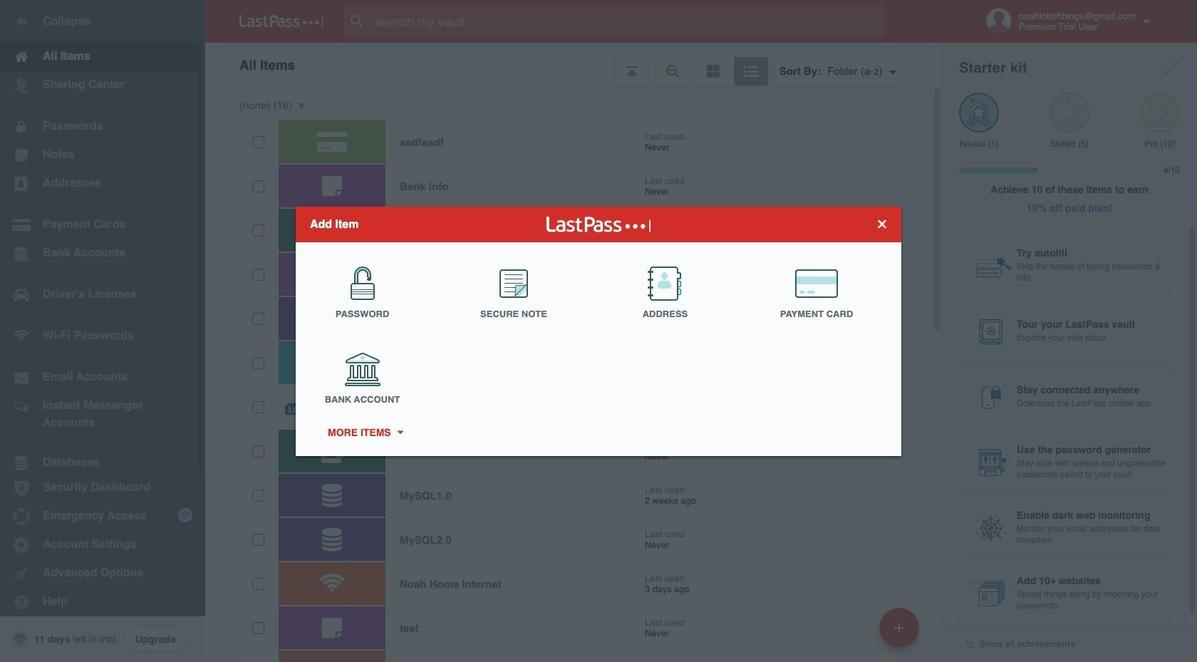 Task type: describe. For each thing, give the bounding box(es) containing it.
vault options navigation
[[205, 43, 942, 86]]

new item image
[[895, 623, 905, 633]]

main navigation navigation
[[0, 0, 205, 662]]

caret right image
[[395, 431, 405, 434]]



Task type: locate. For each thing, give the bounding box(es) containing it.
Search search field
[[344, 6, 913, 37]]

dialog
[[296, 206, 902, 456]]

lastpass image
[[240, 15, 324, 28]]

search my vault text field
[[344, 6, 913, 37]]

new item navigation
[[875, 604, 928, 662]]



Task type: vqa. For each thing, say whether or not it's contained in the screenshot.
text field
no



